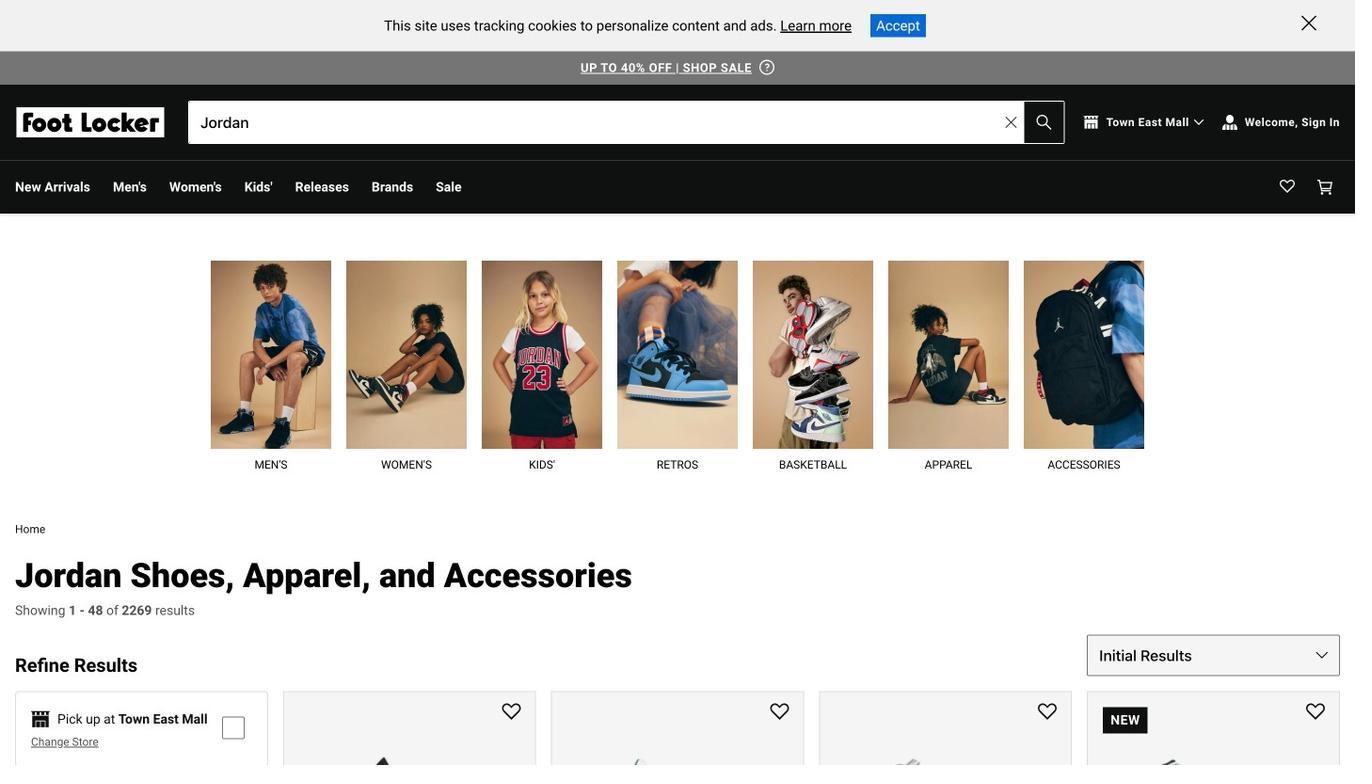 Task type: vqa. For each thing, say whether or not it's contained in the screenshot.
adidas Originals ( 956 )
no



Task type: locate. For each thing, give the bounding box(es) containing it.
cookie banner region
[[0, 0, 1355, 51]]

more information about up to 40% off | shop sale promotion image
[[759, 60, 774, 75]]

my favorites image
[[1280, 180, 1295, 195]]

cart: 0 items image
[[1318, 180, 1333, 195]]

toolbar
[[15, 161, 943, 214]]

clear search field text image
[[1006, 117, 1017, 128]]

search results region
[[268, 635, 1340, 765]]

primary element
[[0, 161, 1355, 214]]

manage favorites - jordan retro 12 - boys' grade school image
[[1038, 703, 1057, 722]]

manage favorites - jordan retro 3 - boys' grade school image
[[770, 703, 789, 722]]

None search field
[[188, 101, 1065, 144]]

search submit image
[[1037, 115, 1052, 130]]

manage favorites - jordan retro 2 - men's image
[[1306, 703, 1325, 722]]



Task type: describe. For each thing, give the bounding box(es) containing it.
manage favorites - jordan retro 3 - men's image
[[502, 703, 521, 722]]

close image
[[1302, 16, 1317, 31]]

foot locker logo links to the home page image
[[15, 107, 166, 137]]

search filters element
[[15, 635, 268, 765]]

Search search field
[[189, 102, 1064, 143]]



